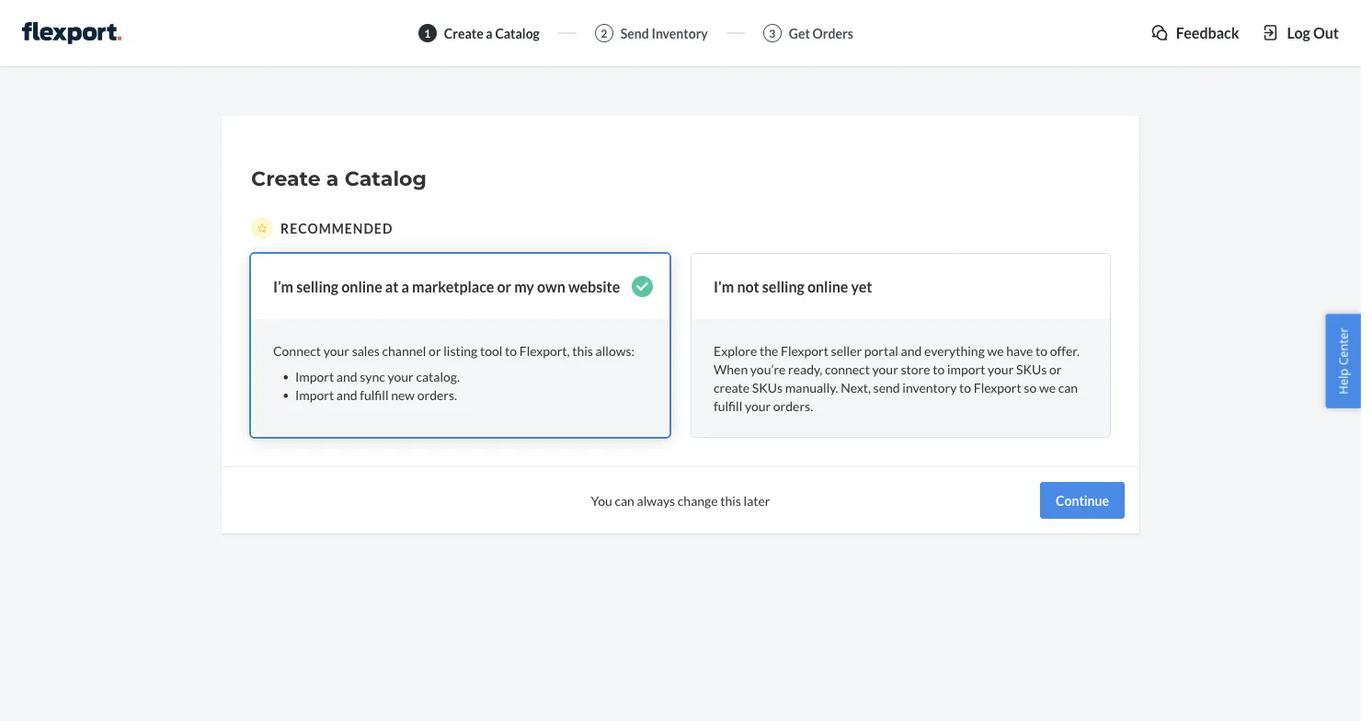 Task type: describe. For each thing, give the bounding box(es) containing it.
flexport logo image
[[22, 22, 121, 44]]

when
[[714, 361, 748, 377]]

1 import from the top
[[295, 368, 334, 384]]

0 vertical spatial this
[[573, 343, 593, 358]]

explore
[[714, 343, 758, 358]]

3
[[770, 26, 776, 40]]

0 horizontal spatial create a catalog
[[251, 166, 427, 191]]

2
[[601, 26, 608, 40]]

create
[[714, 379, 750, 395]]

inventory
[[903, 379, 957, 395]]

fulfill inside import and sync your catalog. import and fulfill new orders.
[[360, 387, 389, 402]]

the
[[760, 343, 779, 358]]

feedback
[[1177, 23, 1240, 41]]

feedback link
[[1151, 22, 1240, 43]]

your left sales
[[324, 343, 350, 358]]

new
[[391, 387, 415, 402]]

center
[[1336, 328, 1352, 365]]

2 selling from the left
[[763, 277, 805, 295]]

send inventory
[[621, 25, 708, 41]]

send
[[874, 379, 900, 395]]

connect
[[273, 343, 321, 358]]

so
[[1024, 379, 1037, 395]]

later
[[744, 493, 771, 508]]

send
[[621, 25, 649, 41]]

import and sync your catalog. import and fulfill new orders.
[[295, 368, 460, 402]]

out
[[1314, 23, 1340, 41]]

not
[[737, 277, 760, 295]]

sales
[[352, 343, 380, 358]]

1 vertical spatial or
[[429, 343, 441, 358]]

always
[[637, 493, 676, 508]]

allows:
[[596, 343, 635, 358]]

marketplace
[[412, 277, 494, 295]]

1 vertical spatial and
[[337, 368, 358, 384]]

explore the flexport seller portal and everything we have to offer. when you're ready, connect your store to import your skus or create skus manually. next, send inventory to flexport so we can fulfill your orders.
[[714, 343, 1080, 413]]

log out
[[1288, 23, 1340, 41]]

2 horizontal spatial a
[[486, 25, 493, 41]]

1 horizontal spatial or
[[497, 277, 512, 295]]

your inside import and sync your catalog. import and fulfill new orders.
[[388, 368, 414, 384]]

1 vertical spatial flexport
[[974, 379, 1022, 395]]

change
[[678, 493, 718, 508]]

can inside 'explore the flexport seller portal and everything we have to offer. when you're ready, connect your store to import your skus or create skus manually. next, send inventory to flexport so we can fulfill your orders.'
[[1059, 379, 1079, 395]]

manually.
[[786, 379, 839, 395]]

orders. inside import and sync your catalog. import and fulfill new orders.
[[418, 387, 457, 402]]

own
[[537, 277, 566, 295]]

connect
[[825, 361, 870, 377]]

at
[[385, 277, 399, 295]]

get
[[789, 25, 811, 41]]

1 horizontal spatial create a catalog
[[444, 25, 540, 41]]

recommended
[[281, 220, 393, 236]]

i'm
[[714, 277, 735, 295]]

portal
[[865, 343, 899, 358]]

1 vertical spatial this
[[721, 493, 742, 508]]

next,
[[841, 379, 871, 395]]

0 horizontal spatial a
[[327, 166, 339, 191]]

0 horizontal spatial flexport
[[781, 343, 829, 358]]

offer.
[[1051, 343, 1080, 358]]

to up inventory
[[933, 361, 945, 377]]

catalog.
[[416, 368, 460, 384]]

have
[[1007, 343, 1034, 358]]

listing
[[444, 343, 478, 358]]

1 vertical spatial skus
[[753, 379, 783, 395]]

your up send
[[873, 361, 899, 377]]

sync
[[360, 368, 385, 384]]

2 vertical spatial and
[[337, 387, 358, 402]]

i'm selling online at a marketplace or my own website
[[273, 277, 620, 295]]



Task type: locate. For each thing, give the bounding box(es) containing it.
selling right not on the right
[[763, 277, 805, 295]]

skus up so
[[1017, 361, 1047, 377]]

online left at at the left top of page
[[342, 277, 383, 295]]

and down sales
[[337, 387, 358, 402]]

this left allows:
[[573, 343, 593, 358]]

channel
[[382, 343, 426, 358]]

0 vertical spatial can
[[1059, 379, 1079, 395]]

or inside 'explore the flexport seller portal and everything we have to offer. when you're ready, connect your store to import your skus or create skus manually. next, send inventory to flexport so we can fulfill your orders.'
[[1050, 361, 1062, 377]]

orders. down catalog.
[[418, 387, 457, 402]]

2 horizontal spatial or
[[1050, 361, 1062, 377]]

0 vertical spatial skus
[[1017, 361, 1047, 377]]

a right at at the left top of page
[[402, 277, 409, 295]]

create a catalog right 1
[[444, 25, 540, 41]]

orders.
[[418, 387, 457, 402], [774, 398, 814, 413]]

0 horizontal spatial selling
[[296, 277, 339, 295]]

a right 1
[[486, 25, 493, 41]]

we
[[988, 343, 1004, 358], [1040, 379, 1056, 395]]

your
[[324, 343, 350, 358], [873, 361, 899, 377], [988, 361, 1014, 377], [388, 368, 414, 384], [745, 398, 771, 413]]

catalog left 2
[[495, 25, 540, 41]]

to right tool
[[505, 343, 517, 358]]

fulfill down the 'sync'
[[360, 387, 389, 402]]

this
[[573, 343, 593, 358], [721, 493, 742, 508]]

0 vertical spatial create a catalog
[[444, 25, 540, 41]]

your up new at the left bottom
[[388, 368, 414, 384]]

0 horizontal spatial orders.
[[418, 387, 457, 402]]

1 horizontal spatial we
[[1040, 379, 1056, 395]]

a
[[486, 25, 493, 41], [327, 166, 339, 191], [402, 277, 409, 295]]

1 horizontal spatial selling
[[763, 277, 805, 295]]

or down offer. at the top of the page
[[1050, 361, 1062, 377]]

2 online from the left
[[808, 277, 849, 295]]

0 horizontal spatial this
[[573, 343, 593, 358]]

a up recommended
[[327, 166, 339, 191]]

1 horizontal spatial this
[[721, 493, 742, 508]]

continue link
[[1041, 482, 1125, 519]]

1 horizontal spatial can
[[1059, 379, 1079, 395]]

we left have on the top
[[988, 343, 1004, 358]]

0 horizontal spatial we
[[988, 343, 1004, 358]]

your down create
[[745, 398, 771, 413]]

1 horizontal spatial online
[[808, 277, 849, 295]]

tool
[[480, 343, 503, 358]]

1 horizontal spatial catalog
[[495, 25, 540, 41]]

help center button
[[1326, 314, 1362, 408]]

orders
[[813, 25, 854, 41]]

0 vertical spatial a
[[486, 25, 493, 41]]

flexport,
[[520, 343, 570, 358]]

log
[[1288, 23, 1311, 41]]

fulfill down create
[[714, 398, 743, 413]]

1 vertical spatial import
[[295, 387, 334, 402]]

0 vertical spatial and
[[901, 343, 922, 358]]

0 horizontal spatial online
[[342, 277, 383, 295]]

log out button
[[1262, 22, 1340, 43]]

my
[[514, 277, 534, 295]]

you can always change this later
[[591, 493, 771, 508]]

can
[[1059, 379, 1079, 395], [615, 493, 635, 508]]

fulfill
[[360, 387, 389, 402], [714, 398, 743, 413]]

0 horizontal spatial can
[[615, 493, 635, 508]]

flexport left so
[[974, 379, 1022, 395]]

0 vertical spatial create
[[444, 25, 484, 41]]

and
[[901, 343, 922, 358], [337, 368, 358, 384], [337, 387, 358, 402]]

selling
[[296, 277, 339, 295], [763, 277, 805, 295]]

2 vertical spatial a
[[402, 277, 409, 295]]

0 horizontal spatial create
[[251, 166, 321, 191]]

1 vertical spatial can
[[615, 493, 635, 508]]

0 vertical spatial we
[[988, 343, 1004, 358]]

help center
[[1336, 328, 1352, 395]]

1 horizontal spatial flexport
[[974, 379, 1022, 395]]

1 vertical spatial catalog
[[345, 166, 427, 191]]

i'm not selling online yet
[[714, 277, 873, 295]]

ready,
[[789, 361, 823, 377]]

catalog up recommended
[[345, 166, 427, 191]]

or
[[497, 277, 512, 295], [429, 343, 441, 358], [1050, 361, 1062, 377]]

0 horizontal spatial or
[[429, 343, 441, 358]]

1 horizontal spatial skus
[[1017, 361, 1047, 377]]

create a catalog up recommended
[[251, 166, 427, 191]]

skus
[[1017, 361, 1047, 377], [753, 379, 783, 395]]

1 horizontal spatial orders.
[[774, 398, 814, 413]]

i'm
[[273, 277, 294, 295]]

create up recommended
[[251, 166, 321, 191]]

1 vertical spatial create a catalog
[[251, 166, 427, 191]]

to right have on the top
[[1036, 343, 1048, 358]]

you're
[[751, 361, 786, 377]]

or left listing
[[429, 343, 441, 358]]

orders. down 'manually.'
[[774, 398, 814, 413]]

we right so
[[1040, 379, 1056, 395]]

check image
[[632, 276, 653, 297]]

you
[[591, 493, 613, 508]]

seller
[[831, 343, 862, 358]]

import
[[948, 361, 986, 377]]

orders. inside 'explore the flexport seller portal and everything we have to offer. when you're ready, connect your store to import your skus or create skus manually. next, send inventory to flexport so we can fulfill your orders.'
[[774, 398, 814, 413]]

can right you
[[615, 493, 635, 508]]

this left later
[[721, 493, 742, 508]]

fulfill inside 'explore the flexport seller portal and everything we have to offer. when you're ready, connect your store to import your skus or create skus manually. next, send inventory to flexport so we can fulfill your orders.'
[[714, 398, 743, 413]]

create
[[444, 25, 484, 41], [251, 166, 321, 191]]

2 vertical spatial or
[[1050, 361, 1062, 377]]

1 horizontal spatial create
[[444, 25, 484, 41]]

skus down you're
[[753, 379, 783, 395]]

create right 1
[[444, 25, 484, 41]]

1 online from the left
[[342, 277, 383, 295]]

1
[[425, 26, 431, 40]]

and left the 'sync'
[[337, 368, 358, 384]]

connect your sales channel or listing tool to flexport, this allows:
[[273, 343, 635, 358]]

1 vertical spatial we
[[1040, 379, 1056, 395]]

to down import
[[960, 379, 972, 395]]

0 horizontal spatial fulfill
[[360, 387, 389, 402]]

0 vertical spatial or
[[497, 277, 512, 295]]

get orders
[[789, 25, 854, 41]]

1 horizontal spatial a
[[402, 277, 409, 295]]

1 horizontal spatial fulfill
[[714, 398, 743, 413]]

your down have on the top
[[988, 361, 1014, 377]]

0 horizontal spatial catalog
[[345, 166, 427, 191]]

1 vertical spatial create
[[251, 166, 321, 191]]

store
[[901, 361, 931, 377]]

and up store
[[901, 343, 922, 358]]

create a catalog
[[444, 25, 540, 41], [251, 166, 427, 191]]

online left yet
[[808, 277, 849, 295]]

and inside 'explore the flexport seller portal and everything we have to offer. when you're ready, connect your store to import your skus or create skus manually. next, send inventory to flexport so we can fulfill your orders.'
[[901, 343, 922, 358]]

flexport up ready,
[[781, 343, 829, 358]]

yet
[[852, 277, 873, 295]]

to
[[505, 343, 517, 358], [1036, 343, 1048, 358], [933, 361, 945, 377], [960, 379, 972, 395]]

1 vertical spatial a
[[327, 166, 339, 191]]

2 import from the top
[[295, 387, 334, 402]]

help
[[1336, 369, 1352, 395]]

website
[[569, 277, 620, 295]]

1 selling from the left
[[296, 277, 339, 295]]

continue
[[1056, 493, 1110, 508]]

import
[[295, 368, 334, 384], [295, 387, 334, 402]]

selling right i'm at the top left of page
[[296, 277, 339, 295]]

0 vertical spatial catalog
[[495, 25, 540, 41]]

inventory
[[652, 25, 708, 41]]

catalog
[[495, 25, 540, 41], [345, 166, 427, 191]]

flexport
[[781, 343, 829, 358], [974, 379, 1022, 395]]

continue button
[[1041, 482, 1125, 519]]

online
[[342, 277, 383, 295], [808, 277, 849, 295]]

everything
[[925, 343, 985, 358]]

can down offer. at the top of the page
[[1059, 379, 1079, 395]]

or left my
[[497, 277, 512, 295]]

0 horizontal spatial skus
[[753, 379, 783, 395]]

0 vertical spatial import
[[295, 368, 334, 384]]

0 vertical spatial flexport
[[781, 343, 829, 358]]



Task type: vqa. For each thing, say whether or not it's contained in the screenshot.
Add Fast Tag LINK
no



